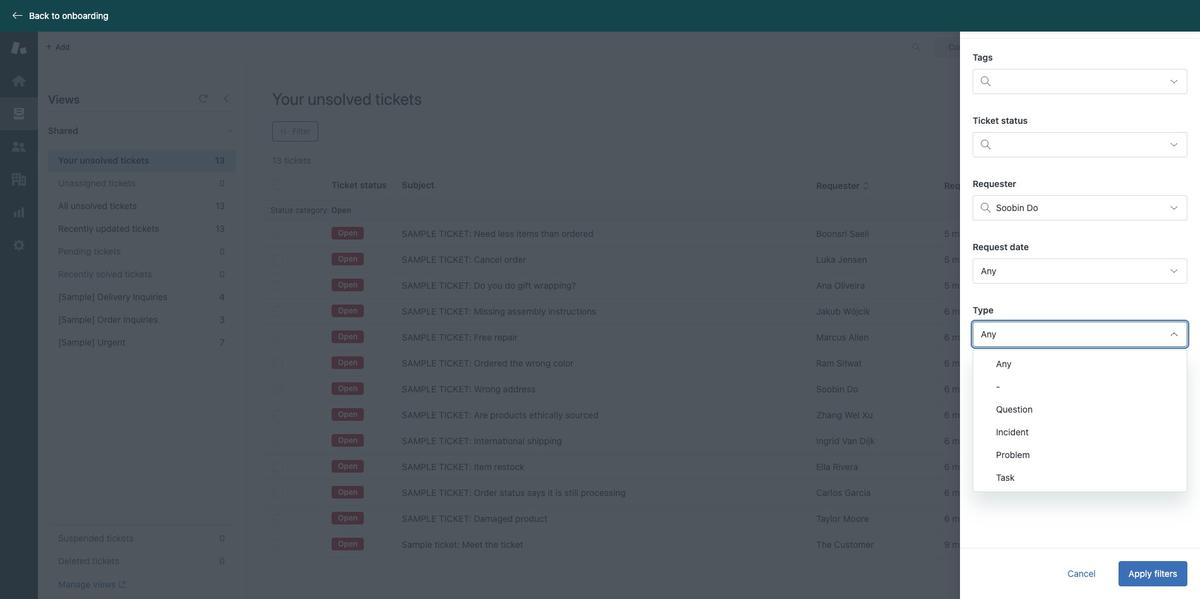 Task type: locate. For each thing, give the bounding box(es) containing it.
6 row from the top
[[263, 350, 1191, 376]]

row containing sample ticket: ordered the wrong color
[[263, 350, 1191, 376]]

1 horizontal spatial your
[[272, 89, 304, 108]]

1 horizontal spatial soobin do
[[997, 202, 1039, 213]]

inquiries down delivery
[[123, 314, 158, 325]]

row containing sample ticket: need less items than ordered
[[263, 221, 1191, 247]]

5
[[945, 228, 950, 239], [945, 254, 950, 265], [945, 280, 950, 291]]

ago for the customer
[[987, 539, 1002, 550]]

5 6 from the top
[[945, 409, 950, 420]]

row containing sample ticket: damaged product
[[263, 506, 1191, 532]]

11 ago from the top
[[987, 487, 1002, 498]]

row containing sample ticket: item restock
[[263, 454, 1191, 480]]

the left wrong
[[510, 358, 523, 368]]

ticket: down sample ticket: free repair "link"
[[439, 358, 472, 368]]

7 minutes from the top
[[952, 384, 985, 394]]

ticket: up sample ticket: cancel order
[[439, 228, 472, 239]]

6 minutes ago for zhang wei xu
[[945, 409, 1002, 420]]

sample ticket: are products ethically sourced
[[402, 409, 599, 420]]

sample ticket: ordered the wrong color
[[402, 358, 574, 368]]

5 0 from the top
[[219, 555, 225, 566]]

1 minutes from the top
[[952, 228, 985, 239]]

open for sample ticket: meet the ticket
[[338, 539, 358, 549]]

customer
[[835, 539, 874, 550]]

requester up boonsri saeli
[[817, 180, 860, 191]]

ticket: for ordered
[[439, 358, 472, 368]]

0 vertical spatial 5 minutes ago
[[945, 228, 1002, 239]]

inquiries
[[133, 291, 168, 302], [123, 314, 158, 325]]

urgent up 'any' option
[[1101, 306, 1129, 317]]

0 vertical spatial recently
[[58, 223, 94, 234]]

ticket: up sample ticket: free repair
[[439, 306, 472, 317]]

9 6 minutes ago from the top
[[945, 513, 1002, 524]]

12 sample from the top
[[402, 513, 437, 524]]

order down 'item'
[[474, 487, 498, 498]]

requester left the type 'button'
[[973, 178, 1017, 189]]

0 horizontal spatial type
[[973, 305, 994, 315]]

2 ticket: from the top
[[439, 254, 472, 265]]

4 minutes from the top
[[952, 306, 985, 317]]

cancel button
[[1058, 561, 1106, 586]]

1 vertical spatial normal
[[1101, 332, 1130, 342]]

requester button
[[817, 180, 870, 192]]

3 6 minutes ago from the top
[[945, 358, 1002, 368]]

do down the type 'button'
[[1027, 202, 1039, 213]]

views
[[93, 579, 116, 590]]

minutes for ingrid van dijk
[[952, 435, 985, 446]]

5 ticket: from the top
[[439, 332, 472, 342]]

do
[[505, 280, 516, 291]]

4 0 from the top
[[219, 533, 225, 543]]

10 row from the top
[[263, 454, 1191, 480]]

ticket for ingrid van dijk
[[1018, 435, 1043, 446]]

6 minutes ago
[[945, 306, 1002, 317], [945, 332, 1002, 342], [945, 358, 1002, 368], [945, 384, 1002, 394], [945, 409, 1002, 420], [945, 435, 1002, 446], [945, 461, 1002, 472], [945, 487, 1002, 498], [945, 513, 1002, 524]]

ago for ingrid van dijk
[[987, 435, 1002, 446]]

ago for marcus allen
[[987, 332, 1002, 342]]

5 for jensen
[[945, 254, 950, 265]]

inquiries for [sample] delivery inquiries
[[133, 291, 168, 302]]

open for sample ticket: damaged product
[[338, 513, 358, 523]]

unsolved up unassigned tickets
[[80, 155, 118, 166]]

you
[[488, 280, 503, 291]]

1 horizontal spatial soobin
[[997, 202, 1025, 213]]

0 horizontal spatial do
[[474, 280, 486, 291]]

1 6 from the top
[[945, 306, 950, 317]]

6 ago from the top
[[987, 358, 1002, 368]]

wrong
[[526, 358, 551, 368]]

inquiries right delivery
[[133, 291, 168, 302]]

2 any field from the top
[[973, 322, 1188, 347]]

minutes for boonsri saeli
[[952, 228, 985, 239]]

1 5 minutes ago from the top
[[945, 228, 1002, 239]]

9 minutes from the top
[[952, 435, 985, 446]]

cancel up sample ticket: do you do gift wrapping?
[[474, 254, 502, 265]]

luka
[[817, 254, 836, 265]]

ago for taylor moore
[[987, 513, 1002, 524]]

12 minutes from the top
[[952, 513, 985, 524]]

1 horizontal spatial type
[[1018, 180, 1039, 191]]

4 6 minutes ago from the top
[[945, 384, 1002, 394]]

ticket status element
[[973, 132, 1188, 157]]

13 row from the top
[[263, 532, 1191, 558]]

2 5 from the top
[[945, 254, 950, 265]]

0 horizontal spatial order
[[97, 314, 121, 325]]

6 6 from the top
[[945, 435, 950, 446]]

minutes
[[952, 228, 985, 239], [952, 254, 985, 265], [952, 280, 985, 291], [952, 306, 985, 317], [952, 332, 985, 342], [952, 358, 985, 368], [952, 384, 985, 394], [952, 409, 985, 420], [952, 435, 985, 446], [952, 461, 985, 472], [952, 487, 985, 498], [952, 513, 985, 524], [952, 539, 985, 550]]

0 vertical spatial do
[[1027, 202, 1039, 213]]

2 [sample] from the top
[[58, 314, 95, 325]]

6 for ingrid van dijk
[[945, 435, 950, 446]]

wójcik
[[844, 306, 870, 317]]

7 row from the top
[[263, 376, 1191, 402]]

urgent down the task option
[[1101, 513, 1129, 524]]

request date
[[973, 241, 1029, 252]]

1 vertical spatial the
[[485, 539, 499, 550]]

6 for soobin do
[[945, 384, 950, 394]]

0 vertical spatial soobin
[[997, 202, 1025, 213]]

2 vertical spatial any
[[997, 358, 1012, 369]]

1 vertical spatial do
[[474, 280, 486, 291]]

sample ticket: item restock link
[[402, 461, 525, 473]]

any inside option
[[997, 358, 1012, 369]]

1 ticket: from the top
[[439, 228, 472, 239]]

10 minutes from the top
[[952, 461, 985, 472]]

5 minutes ago
[[945, 228, 1002, 239], [945, 254, 1002, 265], [945, 280, 1002, 291]]

organizations image
[[11, 171, 27, 188]]

inquiries for [sample] order inquiries
[[123, 314, 158, 325]]

collapse views pane image
[[221, 94, 231, 104]]

6 sample from the top
[[402, 358, 437, 368]]

your unsolved tickets up "filter"
[[272, 89, 422, 108]]

soobin down the type 'button'
[[997, 202, 1025, 213]]

9 ticket: from the top
[[439, 435, 472, 446]]

1 horizontal spatial do
[[847, 384, 859, 394]]

ticket: up sample ticket: item restock
[[439, 435, 472, 446]]

8 row from the top
[[263, 402, 1191, 428]]

1 vertical spatial status
[[500, 487, 525, 498]]

sample ticket: item restock
[[402, 461, 525, 472]]

2 6 from the top
[[945, 332, 950, 342]]

sample ticket: need less items than ordered
[[402, 228, 594, 239]]

open for sample ticket: cancel order
[[338, 254, 358, 264]]

1 [sample] from the top
[[58, 291, 95, 302]]

3 6 from the top
[[945, 358, 950, 368]]

7 sample from the top
[[402, 384, 437, 394]]

soobin up zhang
[[817, 384, 845, 394]]

recently up pending
[[58, 223, 94, 234]]

1 horizontal spatial your unsolved tickets
[[272, 89, 422, 108]]

allen
[[849, 332, 869, 342]]

question option
[[974, 398, 1187, 421]]

0 horizontal spatial your
[[58, 155, 78, 166]]

suspended tickets
[[58, 533, 134, 543]]

the customer
[[817, 539, 874, 550]]

4
[[219, 291, 225, 302]]

1 any field from the top
[[973, 258, 1188, 284]]

tags
[[973, 52, 993, 63]]

views image
[[11, 106, 27, 122]]

1 row from the top
[[263, 221, 1191, 247]]

1 horizontal spatial requester
[[973, 178, 1017, 189]]

0 vertical spatial order
[[97, 314, 121, 325]]

0 horizontal spatial cancel
[[474, 254, 502, 265]]

marcus allen
[[817, 332, 869, 342]]

filters
[[1155, 568, 1178, 579]]

any field for request date
[[973, 258, 1188, 284]]

9 6 from the top
[[945, 513, 950, 524]]

customers image
[[11, 138, 27, 155]]

0 vertical spatial soobin do
[[997, 202, 1039, 213]]

4 ticket: from the top
[[439, 306, 472, 317]]

moore
[[843, 513, 869, 524]]

your up "unassigned"
[[58, 155, 78, 166]]

5 ago from the top
[[987, 332, 1002, 342]]

0 vertical spatial any
[[981, 265, 997, 276]]

row containing sample ticket: cancel order
[[263, 247, 1191, 273]]

10 ago from the top
[[987, 461, 1002, 472]]

order down [sample] delivery inquiries
[[97, 314, 121, 325]]

recently for recently updated tickets
[[58, 223, 94, 234]]

back to onboarding
[[29, 10, 109, 21]]

6 minutes from the top
[[952, 358, 985, 368]]

12 ticket: from the top
[[439, 513, 472, 524]]

incident right 9 minutes ago
[[1018, 539, 1050, 550]]

3 sample from the top
[[402, 280, 437, 291]]

1 vertical spatial 13
[[215, 200, 225, 211]]

to
[[52, 10, 60, 21]]

7 ago from the top
[[987, 384, 1002, 394]]

11 row from the top
[[263, 480, 1191, 506]]

1 vertical spatial soobin
[[817, 384, 845, 394]]

do up "wei"
[[847, 384, 859, 394]]

ticket: for order
[[439, 487, 472, 498]]

2 6 minutes ago from the top
[[945, 332, 1002, 342]]

any down request
[[981, 265, 997, 276]]

incident inside option
[[997, 427, 1029, 437]]

1 ago from the top
[[987, 228, 1002, 239]]

8 ticket: from the top
[[439, 409, 472, 420]]

0 horizontal spatial your unsolved tickets
[[58, 155, 149, 166]]

sample for sample ticket: free repair
[[402, 332, 437, 342]]

ticket: for need
[[439, 228, 472, 239]]

5 row from the top
[[263, 324, 1191, 350]]

6 for jakub wójcik
[[945, 306, 950, 317]]

international
[[474, 435, 525, 446]]

7 6 minutes ago from the top
[[945, 461, 1002, 472]]

6 minutes ago for marcus allen
[[945, 332, 1002, 342]]

urgent for jakub wójcik
[[1101, 306, 1129, 317]]

repair
[[495, 332, 518, 342]]

[sample] up [sample] urgent
[[58, 314, 95, 325]]

ago
[[987, 228, 1002, 239], [987, 254, 1002, 265], [987, 280, 1002, 291], [987, 306, 1002, 317], [987, 332, 1002, 342], [987, 358, 1002, 368], [987, 384, 1002, 394], [987, 409, 1002, 420], [987, 435, 1002, 446], [987, 461, 1002, 472], [987, 487, 1002, 498], [987, 513, 1002, 524], [987, 539, 1002, 550]]

4 row from the top
[[263, 299, 1191, 324]]

2 vertical spatial 5 minutes ago
[[945, 280, 1002, 291]]

11 minutes from the top
[[952, 487, 985, 498]]

4 ago from the top
[[987, 306, 1002, 317]]

0 vertical spatial normal
[[1101, 280, 1130, 291]]

3 [sample] from the top
[[58, 337, 95, 348]]

0 horizontal spatial status
[[500, 487, 525, 498]]

1 vertical spatial any
[[981, 329, 997, 339]]

10 ticket: from the top
[[439, 461, 472, 472]]

[sample] for [sample] urgent
[[58, 337, 95, 348]]

0 vertical spatial [sample]
[[58, 291, 95, 302]]

13 for recently updated tickets
[[215, 223, 225, 234]]

0 vertical spatial unsolved
[[308, 89, 372, 108]]

5 minutes ago for saeli
[[945, 228, 1002, 239]]

status inside filter dialog
[[1002, 115, 1028, 126]]

4 6 from the top
[[945, 384, 950, 394]]

ticket for luka jensen
[[1018, 254, 1043, 265]]

sample for sample ticket: are products ethically sourced
[[402, 409, 437, 420]]

1 vertical spatial [sample]
[[58, 314, 95, 325]]

13 ago from the top
[[987, 539, 1002, 550]]

delivery
[[97, 291, 130, 302]]

2 vertical spatial unsolved
[[71, 200, 107, 211]]

are
[[474, 409, 488, 420]]

ticket: left the are
[[439, 409, 472, 420]]

ticket:
[[435, 539, 460, 550]]

1 horizontal spatial cancel
[[1068, 568, 1096, 579]]

6 ticket: from the top
[[439, 358, 472, 368]]

carlos
[[817, 487, 843, 498]]

11 ticket: from the top
[[439, 487, 472, 498]]

0 horizontal spatial requester
[[817, 180, 860, 191]]

recently down pending
[[58, 269, 94, 279]]

all
[[58, 200, 68, 211]]

7 ticket: from the top
[[439, 384, 472, 394]]

cancel left the apply
[[1068, 568, 1096, 579]]

10 sample from the top
[[402, 461, 437, 472]]

1 vertical spatial cancel
[[1068, 568, 1096, 579]]

open for sample ticket: need less items than ordered
[[338, 228, 358, 238]]

requester inside filter dialog
[[973, 178, 1017, 189]]

do left you
[[474, 280, 486, 291]]

ago for boonsri saeli
[[987, 228, 1002, 239]]

0 vertical spatial cancel
[[474, 254, 502, 265]]

task option
[[974, 466, 1187, 489]]

requester
[[973, 178, 1017, 189], [817, 180, 860, 191]]

9 sample from the top
[[402, 435, 437, 446]]

3 ticket: from the top
[[439, 280, 472, 291]]

ticket: for are
[[439, 409, 472, 420]]

ticket: left "wrong"
[[439, 384, 472, 394]]

0 horizontal spatial the
[[485, 539, 499, 550]]

2 horizontal spatial do
[[1027, 202, 1039, 213]]

sample ticket: cancel order
[[402, 254, 526, 265]]

13 minutes from the top
[[952, 539, 985, 550]]

incident up problem
[[997, 427, 1029, 437]]

11 sample from the top
[[402, 487, 437, 498]]

8 sample from the top
[[402, 409, 437, 420]]

8 6 from the top
[[945, 487, 950, 498]]

ticket: left 'item'
[[439, 461, 472, 472]]

ago for zhang wei xu
[[987, 409, 1002, 420]]

(opens in a new tab) image
[[116, 581, 126, 588]]

8 minutes from the top
[[952, 409, 985, 420]]

unsolved down "unassigned"
[[71, 200, 107, 211]]

9 minutes ago
[[945, 539, 1002, 550]]

12 ago from the top
[[987, 513, 1002, 524]]

5 sample from the top
[[402, 332, 437, 342]]

urgent
[[1101, 254, 1129, 265], [1101, 306, 1129, 317], [97, 337, 125, 348], [1101, 487, 1129, 498], [1101, 513, 1129, 524]]

open for sample ticket: ordered the wrong color
[[338, 358, 358, 367]]

5 minutes from the top
[[952, 332, 985, 342]]

tickets
[[375, 89, 422, 108], [121, 155, 149, 166], [109, 178, 136, 188], [110, 200, 137, 211], [132, 223, 159, 234], [94, 246, 121, 257], [125, 269, 152, 279], [107, 533, 134, 543], [92, 555, 119, 566]]

sample for sample ticket: item restock
[[402, 461, 437, 472]]

2 sample from the top
[[402, 254, 437, 265]]

1 vertical spatial inquiries
[[123, 314, 158, 325]]

unsolved
[[308, 89, 372, 108], [80, 155, 118, 166], [71, 200, 107, 211]]

3 normal from the top
[[1101, 539, 1130, 550]]

sourced
[[566, 409, 599, 420]]

less
[[498, 228, 514, 239]]

1 vertical spatial order
[[474, 487, 498, 498]]

0 horizontal spatial soobin
[[817, 384, 845, 394]]

6 for ram sitwat
[[945, 358, 950, 368]]

wrapping?
[[534, 280, 576, 291]]

filter dialog
[[961, 0, 1201, 599]]

1 vertical spatial unsolved
[[80, 155, 118, 166]]

1 vertical spatial soobin do
[[817, 384, 859, 394]]

soobin do inside the requester element
[[997, 202, 1039, 213]]

normal for ticket
[[1101, 332, 1130, 342]]

ticket: up sample ticket: meet the ticket
[[439, 513, 472, 524]]

2 vertical spatial 13
[[215, 223, 225, 234]]

1 vertical spatial 5
[[945, 254, 950, 265]]

wrong
[[474, 384, 501, 394]]

taylor
[[817, 513, 841, 524]]

2 minutes from the top
[[952, 254, 985, 265]]

ticket: for cancel
[[439, 254, 472, 265]]

1 horizontal spatial status
[[1002, 115, 1028, 126]]

1 vertical spatial your
[[58, 155, 78, 166]]

urgent for luka jensen
[[1101, 254, 1129, 265]]

2 normal from the top
[[1101, 332, 1130, 342]]

the right meet
[[485, 539, 499, 550]]

unsolved up "filter"
[[308, 89, 372, 108]]

ticket: down sample ticket: item restock "link"
[[439, 487, 472, 498]]

9 ago from the top
[[987, 435, 1002, 446]]

13
[[215, 155, 225, 166], [215, 200, 225, 211], [215, 223, 225, 234]]

ticket: up sample ticket: do you do gift wrapping?
[[439, 254, 472, 265]]

cancel
[[474, 254, 502, 265], [1068, 568, 1096, 579]]

7 6 from the top
[[945, 461, 950, 472]]

ordered
[[562, 228, 594, 239]]

1 normal from the top
[[1101, 280, 1130, 291]]

unassigned
[[58, 178, 106, 188]]

3 minutes from the top
[[952, 280, 985, 291]]

row containing sample ticket: are products ethically sourced
[[263, 402, 1191, 428]]

2 ago from the top
[[987, 254, 1002, 265]]

2 recently from the top
[[58, 269, 94, 279]]

damaged
[[474, 513, 513, 524]]

3
[[220, 314, 225, 325]]

soobin do down the type 'button'
[[997, 202, 1039, 213]]

any up priority
[[981, 329, 997, 339]]

[sample] down [sample] order inquiries
[[58, 337, 95, 348]]

4 sample from the top
[[402, 306, 437, 317]]

1 6 minutes ago from the top
[[945, 306, 1002, 317]]

Any field
[[973, 258, 1188, 284], [973, 322, 1188, 347]]

12 row from the top
[[263, 506, 1191, 532]]

than
[[541, 228, 559, 239]]

your unsolved tickets up unassigned tickets
[[58, 155, 149, 166]]

open for sample ticket: are products ethically sourced
[[338, 410, 358, 419]]

minutes for jakub wójcik
[[952, 306, 985, 317]]

1 0 from the top
[[219, 178, 225, 188]]

row containing sample ticket: order status says it is still processing
[[263, 480, 1191, 506]]

0 vertical spatial the
[[510, 358, 523, 368]]

open for sample ticket: free repair
[[338, 332, 358, 341]]

2 vertical spatial normal
[[1101, 539, 1130, 550]]

0 vertical spatial any field
[[973, 258, 1188, 284]]

0 vertical spatial incident
[[997, 427, 1029, 437]]

1 horizontal spatial the
[[510, 358, 523, 368]]

boonsri saeli
[[817, 228, 869, 239]]

1 5 from the top
[[945, 228, 950, 239]]

free
[[474, 332, 492, 342]]

soobin do down ram sitwat
[[817, 384, 859, 394]]

0 vertical spatial 5
[[945, 228, 950, 239]]

urgent down the requester element
[[1101, 254, 1129, 265]]

any up -
[[997, 358, 1012, 369]]

need
[[474, 228, 496, 239]]

row containing sample ticket: wrong address
[[263, 376, 1191, 402]]

row containing sample ticket: do you do gift wrapping?
[[263, 273, 1191, 299]]

row
[[263, 221, 1191, 247], [263, 247, 1191, 273], [263, 273, 1191, 299], [263, 299, 1191, 324], [263, 324, 1191, 350], [263, 350, 1191, 376], [263, 376, 1191, 402], [263, 402, 1191, 428], [263, 428, 1191, 454], [263, 454, 1191, 480], [263, 480, 1191, 506], [263, 506, 1191, 532], [263, 532, 1191, 558]]

1 sample from the top
[[402, 228, 437, 239]]

0 for suspended tickets
[[219, 533, 225, 543]]

ticket: for international
[[439, 435, 472, 446]]

3 0 from the top
[[219, 269, 225, 279]]

[sample] for [sample] delivery inquiries
[[58, 291, 95, 302]]

status
[[1002, 115, 1028, 126], [500, 487, 525, 498]]

8 ago from the top
[[987, 409, 1002, 420]]

gift
[[518, 280, 532, 291]]

1 vertical spatial 5 minutes ago
[[945, 254, 1002, 265]]

None field
[[973, 385, 1188, 410]]

admin image
[[11, 237, 27, 253]]

all unsolved tickets
[[58, 200, 137, 211]]

1 vertical spatial recently
[[58, 269, 94, 279]]

0 horizontal spatial soobin do
[[817, 384, 859, 394]]

[sample] down recently solved tickets
[[58, 291, 95, 302]]

0 vertical spatial type
[[1018, 180, 1039, 191]]

1 vertical spatial any field
[[973, 322, 1188, 347]]

0 vertical spatial status
[[1002, 115, 1028, 126]]

9 row from the top
[[263, 428, 1191, 454]]

ticket: left free
[[439, 332, 472, 342]]

2 vertical spatial [sample]
[[58, 337, 95, 348]]

minutes for soobin do
[[952, 384, 985, 394]]

0
[[219, 178, 225, 188], [219, 246, 225, 257], [219, 269, 225, 279], [219, 533, 225, 543], [219, 555, 225, 566]]

jakub wójcik
[[817, 306, 870, 317]]

5 6 minutes ago from the top
[[945, 409, 1002, 420]]

6 6 minutes ago from the top
[[945, 435, 1002, 446]]

2 0 from the top
[[219, 246, 225, 257]]

2 vertical spatial 5
[[945, 280, 950, 291]]

0 for unassigned tickets
[[219, 178, 225, 188]]

1 vertical spatial type
[[973, 305, 994, 315]]

ticket
[[501, 539, 524, 550]]

6 for zhang wei xu
[[945, 409, 950, 420]]

1 recently from the top
[[58, 223, 94, 234]]

0 vertical spatial 13
[[215, 155, 225, 166]]

1 horizontal spatial order
[[474, 487, 498, 498]]

sample ticket: are products ethically sourced link
[[402, 409, 599, 421]]

sample for sample ticket: do you do gift wrapping?
[[402, 280, 437, 291]]

2 5 minutes ago from the top
[[945, 254, 1002, 265]]

2 vertical spatial do
[[847, 384, 859, 394]]

ticket: for item
[[439, 461, 472, 472]]

manage views
[[58, 579, 116, 590]]

0 vertical spatial inquiries
[[133, 291, 168, 302]]

3 5 from the top
[[945, 280, 950, 291]]

your up filter button
[[272, 89, 304, 108]]

ticket: down sample ticket: cancel order link
[[439, 280, 472, 291]]

2 row from the top
[[263, 247, 1191, 273]]



Task type: vqa. For each thing, say whether or not it's contained in the screenshot.
Tickets Created
no



Task type: describe. For each thing, give the bounding box(es) containing it.
apply filters button
[[1119, 561, 1188, 586]]

the for ticket
[[485, 539, 499, 550]]

sample for sample ticket: missing assembly instructions
[[402, 306, 437, 317]]

is
[[556, 487, 562, 498]]

order
[[505, 254, 526, 265]]

type inside 'button'
[[1018, 180, 1039, 191]]

sample ticket: ordered the wrong color link
[[402, 357, 574, 370]]

ticket for marcus allen
[[1018, 332, 1043, 342]]

[sample] urgent
[[58, 337, 125, 348]]

ago for luka jensen
[[987, 254, 1002, 265]]

sample ticket: international shipping
[[402, 435, 562, 446]]

sample for sample ticket: ordered the wrong color
[[402, 358, 437, 368]]

sample ticket: do you do gift wrapping?
[[402, 280, 576, 291]]

- option
[[974, 375, 1187, 398]]

reporting image
[[11, 204, 27, 221]]

ethically
[[529, 409, 563, 420]]

sample for sample ticket: damaged product
[[402, 513, 437, 524]]

type button
[[1018, 180, 1049, 192]]

updated
[[96, 223, 130, 234]]

it
[[548, 487, 553, 498]]

marcus
[[817, 332, 847, 342]]

ticket inside filter dialog
[[973, 115, 999, 126]]

open for sample ticket: item restock
[[338, 461, 358, 471]]

order inside sample ticket: order status says it is still processing link
[[474, 487, 498, 498]]

refresh views pane image
[[198, 94, 209, 104]]

minutes for luka jensen
[[952, 254, 985, 265]]

6 for taylor moore
[[945, 513, 950, 524]]

shared heading
[[38, 112, 246, 150]]

problem option
[[974, 444, 1187, 466]]

ago for jakub wójcik
[[987, 306, 1002, 317]]

6 minutes ago for taylor moore
[[945, 513, 1002, 524]]

minutes for the customer
[[952, 539, 985, 550]]

6 minutes ago for soobin do
[[945, 384, 1002, 394]]

carlos garcia
[[817, 487, 871, 498]]

0 vertical spatial your
[[272, 89, 304, 108]]

main element
[[0, 32, 38, 599]]

jensen
[[838, 254, 868, 265]]

0 for deleted tickets
[[219, 555, 225, 566]]

requester element
[[973, 195, 1188, 221]]

soobin inside the requester element
[[997, 202, 1025, 213]]

requested button
[[945, 180, 1000, 192]]

recently solved tickets
[[58, 269, 152, 279]]

Ticket status field
[[998, 135, 1161, 155]]

zendesk support image
[[11, 40, 27, 56]]

5 minutes ago for jensen
[[945, 254, 1002, 265]]

6 for marcus allen
[[945, 332, 950, 342]]

status
[[270, 205, 293, 215]]

minutes for ram sitwat
[[952, 358, 985, 368]]

any for type
[[981, 329, 997, 339]]

0 for pending tickets
[[219, 246, 225, 257]]

ticket: for missing
[[439, 306, 472, 317]]

open for sample ticket: wrong address
[[338, 384, 358, 393]]

open for sample ticket: missing assembly instructions
[[338, 306, 358, 316]]

recently updated tickets
[[58, 223, 159, 234]]

ticket status
[[973, 115, 1028, 126]]

xu
[[862, 409, 873, 420]]

deleted tickets
[[58, 555, 119, 566]]

meet
[[462, 539, 483, 550]]

ticket: for do
[[439, 280, 472, 291]]

filter button
[[272, 121, 318, 142]]

ella rivera
[[817, 461, 859, 472]]

8 6 minutes ago from the top
[[945, 487, 1002, 498]]

incident option
[[974, 421, 1187, 444]]

ordered
[[474, 358, 508, 368]]

open for sample ticket: international shipping
[[338, 436, 358, 445]]

back to onboarding link
[[0, 10, 115, 21]]

minutes for ella rivera
[[952, 461, 985, 472]]

do inside the requester element
[[1027, 202, 1039, 213]]

row containing sample ticket: free repair
[[263, 324, 1191, 350]]

urgent for taylor moore
[[1101, 513, 1129, 524]]

instructions
[[549, 306, 597, 317]]

dijk
[[860, 435, 875, 446]]

-
[[997, 381, 1001, 392]]

says
[[527, 487, 546, 498]]

item
[[474, 461, 492, 472]]

ticket for jakub wójcik
[[1018, 306, 1043, 317]]

6 minutes ago for ingrid van dijk
[[945, 435, 1002, 446]]

minutes for marcus allen
[[952, 332, 985, 342]]

processing
[[581, 487, 626, 498]]

cancel inside button
[[1068, 568, 1096, 579]]

13 for all unsolved tickets
[[215, 200, 225, 211]]

apply
[[1129, 568, 1152, 579]]

problem
[[997, 449, 1030, 460]]

taylor moore
[[817, 513, 869, 524]]

sample ticket: order status says it is still processing
[[402, 487, 626, 498]]

ticket: for damaged
[[439, 513, 472, 524]]

[sample] delivery inquiries
[[58, 291, 168, 302]]

[sample] order inquiries
[[58, 314, 158, 325]]

ago for soobin do
[[987, 384, 1002, 394]]

missing
[[474, 306, 505, 317]]

wei
[[845, 409, 860, 420]]

sample
[[402, 539, 432, 550]]

any option
[[974, 353, 1187, 375]]

type inside filter dialog
[[973, 305, 994, 315]]

sample for sample ticket: cancel order
[[402, 254, 437, 265]]

oliveira
[[835, 280, 865, 291]]

ella
[[817, 461, 831, 472]]

6 minutes ago for ella rivera
[[945, 461, 1002, 472]]

1 vertical spatial your unsolved tickets
[[58, 155, 149, 166]]

ticket: for wrong
[[439, 384, 472, 394]]

minutes for zhang wei xu
[[952, 409, 985, 420]]

ana
[[817, 280, 832, 291]]

sample ticket: need less items than ordered link
[[402, 227, 594, 240]]

get started image
[[11, 73, 27, 89]]

shared button
[[38, 112, 213, 150]]

requested
[[945, 180, 990, 191]]

address
[[503, 384, 536, 394]]

any for request date
[[981, 265, 997, 276]]

request
[[973, 241, 1008, 252]]

sample ticket: meet the ticket link
[[402, 538, 524, 551]]

row containing sample ticket: missing assembly instructions
[[263, 299, 1191, 324]]

0 vertical spatial your unsolved tickets
[[272, 89, 422, 108]]

type list box
[[973, 349, 1188, 492]]

[sample] for [sample] order inquiries
[[58, 314, 95, 325]]

ago for ella rivera
[[987, 461, 1002, 472]]

6 for ella rivera
[[945, 461, 950, 472]]

ticket for taylor moore
[[1018, 513, 1043, 524]]

ago for ram sitwat
[[987, 358, 1002, 368]]

3 ago from the top
[[987, 280, 1002, 291]]

the for wrong
[[510, 358, 523, 368]]

sample for sample ticket: wrong address
[[402, 384, 437, 394]]

rivera
[[833, 461, 859, 472]]

ticket: for free
[[439, 332, 472, 342]]

tags element
[[973, 69, 1188, 94]]

6 minutes ago for jakub wójcik
[[945, 306, 1002, 317]]

urgent down problem option
[[1101, 487, 1129, 498]]

assembly
[[508, 306, 546, 317]]

status category: open
[[270, 205, 351, 215]]

7
[[220, 337, 225, 348]]

0 for recently solved tickets
[[219, 269, 225, 279]]

van
[[842, 435, 858, 446]]

normal for incident
[[1101, 539, 1130, 550]]

date
[[1010, 241, 1029, 252]]

sample ticket: wrong address
[[402, 384, 536, 394]]

requester inside requester button
[[817, 180, 860, 191]]

color
[[553, 358, 574, 368]]

ram
[[817, 358, 835, 368]]

task
[[997, 472, 1015, 483]]

minutes for taylor moore
[[952, 513, 985, 524]]

shared
[[48, 125, 78, 136]]

products
[[490, 409, 527, 420]]

shipping
[[527, 435, 562, 446]]

conversations button
[[935, 37, 1029, 57]]

sample ticket: free repair
[[402, 332, 518, 342]]

row containing sample ticket: international shipping
[[263, 428, 1191, 454]]

sample for sample ticket: international shipping
[[402, 435, 437, 446]]

conversations
[[949, 42, 1000, 52]]

pending
[[58, 246, 91, 257]]

sample for sample ticket: order status says it is still processing
[[402, 487, 437, 498]]

priority
[[973, 368, 1004, 379]]

13 for your unsolved tickets
[[215, 155, 225, 166]]

sample ticket: wrong address link
[[402, 383, 536, 396]]

1 vertical spatial incident
[[1018, 539, 1050, 550]]

sample for sample ticket: need less items than ordered
[[402, 228, 437, 239]]

6 minutes ago for ram sitwat
[[945, 358, 1002, 368]]

row containing sample ticket: meet the ticket
[[263, 532, 1191, 558]]

3 5 minutes ago from the top
[[945, 280, 1002, 291]]

urgent down [sample] order inquiries
[[97, 337, 125, 348]]

5 for saeli
[[945, 228, 950, 239]]

soobin do inside row
[[817, 384, 859, 394]]

onboarding
[[62, 10, 109, 21]]

sample ticket: meet the ticket
[[402, 539, 524, 550]]

saeli
[[850, 228, 869, 239]]

any field for type
[[973, 322, 1188, 347]]

manage
[[58, 579, 91, 590]]

restock
[[494, 461, 525, 472]]

the
[[817, 539, 832, 550]]

recently for recently solved tickets
[[58, 269, 94, 279]]

sample ticket: missing assembly instructions
[[402, 306, 597, 317]]

ticket for zhang wei xu
[[1018, 409, 1043, 420]]

do inside 'sample ticket: do you do gift wrapping?' link
[[474, 280, 486, 291]]

ingrid van dijk
[[817, 435, 875, 446]]



